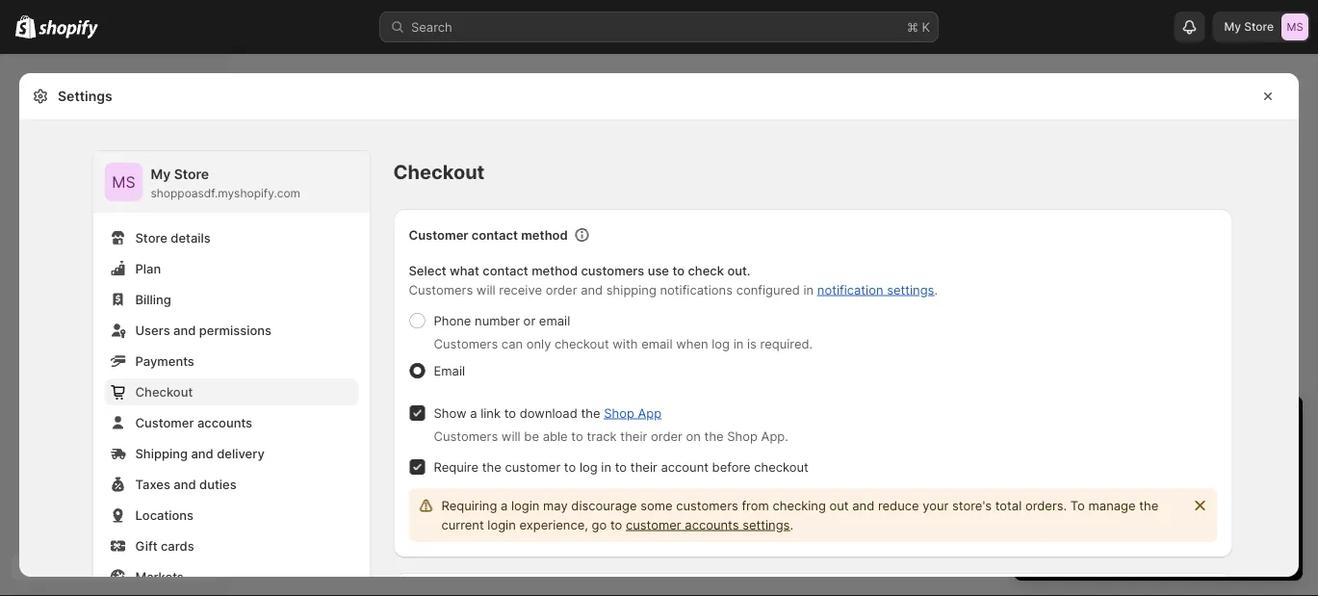 Task type: vqa. For each thing, say whether or not it's contained in the screenshot.
0.0 'TEXT FIELD'
no



Task type: describe. For each thing, give the bounding box(es) containing it.
notifications
[[660, 282, 733, 297]]

customer for customer contact method
[[409, 227, 469, 242]]

your inside the requiring a login may discourage some customers from checking out and reduce your store's total orders.  to manage the current login experience, go to
[[923, 498, 949, 513]]

customers can only checkout with email when log in is required.
[[434, 336, 813, 351]]

online
[[1049, 506, 1084, 521]]

1 vertical spatial checkout
[[754, 459, 809, 474]]

in down track
[[601, 459, 612, 474]]

customers inside the requiring a login may discourage some customers from checking out and reduce your store's total orders.  to manage the current login experience, go to
[[676, 498, 739, 513]]

delivery
[[217, 446, 265, 461]]

checkout link
[[105, 379, 359, 406]]

and inside select what contact method customers use to check out. customers will receive order and shipping notifications configured in notification settings .
[[581, 282, 603, 297]]

add
[[1147, 506, 1170, 521]]

your right pick
[[1146, 541, 1171, 555]]

duties
[[199, 477, 237, 492]]

shipping
[[135, 446, 188, 461]]

require
[[434, 459, 479, 474]]

0 horizontal spatial checkout
[[555, 336, 609, 351]]

to inside select what contact method customers use to check out. customers will receive order and shipping notifications configured in notification settings .
[[673, 263, 685, 278]]

customers inside select what contact method customers use to check out. customers will receive order and shipping notifications configured in notification settings .
[[581, 263, 645, 278]]

days
[[1051, 413, 1094, 436]]

users and permissions
[[135, 323, 272, 338]]

store inside to customize your online store and add bonus features
[[1088, 506, 1118, 521]]

a for show
[[470, 406, 477, 420]]

shoppoasdf.myshopify.com
[[151, 186, 301, 200]]

experience,
[[520, 517, 588, 532]]

use
[[648, 263, 669, 278]]

select what contact method customers use to check out. customers will receive order and shipping notifications configured in notification settings .
[[409, 263, 938, 297]]

required.
[[761, 336, 813, 351]]

is
[[748, 336, 757, 351]]

phone number or email
[[434, 313, 570, 328]]

app
[[638, 406, 662, 420]]

and inside to customize your online store and add bonus features
[[1122, 506, 1144, 521]]

number
[[475, 313, 520, 328]]

locations link
[[105, 502, 359, 529]]

my store
[[1225, 20, 1274, 34]]

0 vertical spatial login
[[511, 498, 540, 513]]

pick your plan link
[[1034, 535, 1284, 562]]

can
[[502, 336, 523, 351]]

$50 app store credit
[[1049, 486, 1170, 501]]

in left is
[[734, 336, 744, 351]]

manage
[[1089, 498, 1136, 513]]

store for my store
[[1245, 20, 1274, 34]]

shop settings menu element
[[93, 151, 370, 596]]

1 horizontal spatial shopify image
[[39, 20, 98, 39]]

phone
[[434, 313, 471, 328]]

3 days left in your trial element
[[1014, 446, 1303, 581]]

will inside select what contact method customers use to check out. customers will receive order and shipping notifications configured in notification settings .
[[477, 282, 496, 297]]

. inside select what contact method customers use to check out. customers will receive order and shipping notifications configured in notification settings .
[[935, 282, 938, 297]]

show a link to download the shop app
[[434, 406, 662, 420]]

customers will be able to track their order on the shop app.
[[434, 429, 789, 444]]

customize
[[1189, 486, 1249, 501]]

total
[[996, 498, 1022, 513]]

the right on
[[705, 429, 724, 444]]

0 horizontal spatial shopify image
[[15, 15, 36, 38]]

track
[[587, 429, 617, 444]]

orders.
[[1026, 498, 1067, 513]]

on
[[686, 429, 701, 444]]

0 vertical spatial method
[[521, 227, 568, 242]]

1 horizontal spatial my store image
[[1282, 13, 1309, 40]]

account
[[661, 459, 709, 474]]

bonus
[[1173, 506, 1210, 521]]

taxes and duties
[[135, 477, 237, 492]]

requiring
[[442, 498, 497, 513]]

check
[[688, 263, 724, 278]]

$50 app store credit link
[[1049, 486, 1170, 501]]

app.
[[762, 429, 789, 444]]

select
[[409, 263, 447, 278]]

0 vertical spatial customer
[[505, 459, 561, 474]]

3
[[1034, 413, 1046, 436]]

shipping and delivery link
[[105, 440, 359, 467]]

customer accounts
[[135, 415, 252, 430]]

and down customer accounts
[[191, 446, 214, 461]]

customer contact method
[[409, 227, 568, 242]]

1 horizontal spatial shop
[[728, 429, 758, 444]]

app
[[1076, 486, 1098, 501]]

gift cards link
[[105, 533, 359, 560]]

0 horizontal spatial store
[[135, 230, 167, 245]]

shipping
[[607, 282, 657, 297]]

payments
[[135, 354, 194, 368]]

and inside the requiring a login may discourage some customers from checking out and reduce your store's total orders.  to manage the current login experience, go to
[[853, 498, 875, 513]]

1 vertical spatial login
[[488, 517, 516, 532]]

left
[[1100, 413, 1130, 436]]

billing
[[135, 292, 171, 307]]

customers for show a link to download the
[[434, 429, 498, 444]]

store details link
[[105, 224, 359, 251]]

customer accounts settings link
[[626, 517, 790, 532]]

cards
[[161, 538, 194, 553]]

0 horizontal spatial email
[[539, 313, 570, 328]]

0 vertical spatial their
[[621, 429, 648, 444]]

shipping and delivery
[[135, 446, 265, 461]]

my for my store
[[1225, 20, 1242, 34]]

alert inside the settings dialog
[[409, 488, 1218, 542]]

taxes and duties link
[[105, 471, 359, 498]]

search
[[411, 19, 452, 34]]

customer accounts link
[[105, 409, 359, 436]]

1 vertical spatial log
[[580, 459, 598, 474]]

taxes
[[135, 477, 170, 492]]

in inside 3 days left in your trial dropdown button
[[1135, 413, 1151, 436]]

settings inside select what contact method customers use to check out. customers will receive order and shipping notifications configured in notification settings .
[[887, 282, 935, 297]]



Task type: locate. For each thing, give the bounding box(es) containing it.
1 horizontal spatial accounts
[[685, 517, 739, 532]]

checkout down "payments"
[[135, 384, 193, 399]]

link
[[481, 406, 501, 420]]

shop left app.
[[728, 429, 758, 444]]

0 vertical spatial customer
[[409, 227, 469, 242]]

0 vertical spatial shop
[[604, 406, 635, 420]]

will down what
[[477, 282, 496, 297]]

order
[[546, 282, 577, 297], [651, 429, 683, 444]]

customers
[[581, 263, 645, 278], [676, 498, 739, 513]]

customers inside select what contact method customers use to check out. customers will receive order and shipping notifications configured in notification settings .
[[409, 282, 473, 297]]

. inside alert
[[790, 517, 794, 532]]

ms button
[[105, 163, 143, 201]]

and right out
[[853, 498, 875, 513]]

0 horizontal spatial checkout
[[135, 384, 193, 399]]

email
[[434, 363, 465, 378]]

the
[[581, 406, 601, 420], [705, 429, 724, 444], [482, 459, 502, 474], [1140, 498, 1159, 513]]

1 vertical spatial shop
[[728, 429, 758, 444]]

your inside to customize your online store and add bonus features
[[1253, 486, 1279, 501]]

3 days left in your trial
[[1034, 413, 1236, 436]]

0 vertical spatial contact
[[472, 227, 518, 242]]

permissions
[[199, 323, 272, 338]]

contact up what
[[472, 227, 518, 242]]

shop
[[604, 406, 635, 420], [728, 429, 758, 444]]

out.
[[728, 263, 751, 278]]

alert containing requiring a login may discourage some customers from checking out and reduce your store's total orders.  to manage the current login experience, go to
[[409, 488, 1218, 542]]

0 vertical spatial accounts
[[197, 415, 252, 430]]

⌘ k
[[907, 19, 931, 34]]

only
[[527, 336, 551, 351]]

their up some
[[631, 459, 658, 474]]

1 vertical spatial method
[[532, 263, 578, 278]]

email right with
[[642, 336, 673, 351]]

settings
[[887, 282, 935, 297], [743, 517, 790, 532]]

your inside dropdown button
[[1156, 413, 1197, 436]]

email right or
[[539, 313, 570, 328]]

customer for customer accounts
[[135, 415, 194, 430]]

alert
[[409, 488, 1218, 542]]

1 vertical spatial will
[[502, 429, 521, 444]]

my for my store shoppoasdf.myshopify.com
[[151, 166, 171, 183]]

accounts inside shop settings menu element
[[197, 415, 252, 430]]

customer down be
[[505, 459, 561, 474]]

2 vertical spatial customers
[[434, 429, 498, 444]]

settings dialog
[[19, 73, 1299, 596]]

customer inside shop settings menu element
[[135, 415, 194, 430]]

customer down some
[[626, 517, 682, 532]]

will
[[477, 282, 496, 297], [502, 429, 521, 444]]

to down able
[[564, 459, 576, 474]]

1 horizontal spatial .
[[935, 282, 938, 297]]

checkout down app.
[[754, 459, 809, 474]]

pick your plan
[[1120, 541, 1198, 555]]

store right app
[[1102, 486, 1132, 501]]

1 vertical spatial a
[[501, 498, 508, 513]]

to right use
[[673, 263, 685, 278]]

in right left
[[1135, 413, 1151, 436]]

0 vertical spatial store
[[1102, 486, 1132, 501]]

and right 'users' on the bottom of page
[[173, 323, 196, 338]]

store's
[[953, 498, 992, 513]]

0 vertical spatial order
[[546, 282, 577, 297]]

gift cards
[[135, 538, 194, 553]]

download
[[520, 406, 578, 420]]

login down requiring
[[488, 517, 516, 532]]

1 horizontal spatial customers
[[676, 498, 739, 513]]

0 horizontal spatial will
[[477, 282, 496, 297]]

customers down phone on the left of page
[[434, 336, 498, 351]]

payments link
[[105, 348, 359, 375]]

0 vertical spatial store
[[1245, 20, 1274, 34]]

when
[[676, 336, 709, 351]]

1 horizontal spatial customer
[[626, 517, 682, 532]]

a for requiring
[[501, 498, 508, 513]]

0 horizontal spatial log
[[580, 459, 598, 474]]

in inside select what contact method customers use to check out. customers will receive order and shipping notifications configured in notification settings .
[[804, 282, 814, 297]]

receive
[[499, 282, 542, 297]]

my store shoppoasdf.myshopify.com
[[151, 166, 301, 200]]

users and permissions link
[[105, 317, 359, 344]]

1 horizontal spatial checkout
[[393, 160, 485, 184]]

0 horizontal spatial settings
[[743, 517, 790, 532]]

a inside the requiring a login may discourage some customers from checking out and reduce your store's total orders.  to manage the current login experience, go to
[[501, 498, 508, 513]]

to
[[1071, 498, 1085, 513]]

and left add
[[1122, 506, 1144, 521]]

0 vertical spatial checkout
[[555, 336, 609, 351]]

gift
[[135, 538, 158, 553]]

0 horizontal spatial order
[[546, 282, 577, 297]]

trial
[[1202, 413, 1236, 436]]

email
[[539, 313, 570, 328], [642, 336, 673, 351]]

1 horizontal spatial email
[[642, 336, 673, 351]]

1 vertical spatial customer
[[626, 517, 682, 532]]

0 horizontal spatial my
[[151, 166, 171, 183]]

0 horizontal spatial customers
[[581, 263, 645, 278]]

customer accounts settings .
[[626, 517, 794, 532]]

plan
[[1174, 541, 1198, 555]]

in
[[804, 282, 814, 297], [734, 336, 744, 351], [1135, 413, 1151, 436], [601, 459, 612, 474]]

0 horizontal spatial .
[[790, 517, 794, 532]]

accounts down 'checkout' link
[[197, 415, 252, 430]]

contact up receive
[[483, 263, 529, 278]]

1 horizontal spatial checkout
[[754, 459, 809, 474]]

customer inside alert
[[626, 517, 682, 532]]

accounts
[[197, 415, 252, 430], [685, 517, 739, 532]]

my inside my store shoppoasdf.myshopify.com
[[151, 166, 171, 183]]

the up track
[[581, 406, 601, 420]]

and
[[581, 282, 603, 297], [173, 323, 196, 338], [191, 446, 214, 461], [174, 477, 196, 492], [853, 498, 875, 513], [1122, 506, 1144, 521]]

your up features
[[1253, 486, 1279, 501]]

. down checking
[[790, 517, 794, 532]]

1 vertical spatial contact
[[483, 263, 529, 278]]

0 vertical spatial checkout
[[393, 160, 485, 184]]

0 vertical spatial customers
[[409, 282, 473, 297]]

or
[[524, 313, 536, 328]]

0 vertical spatial .
[[935, 282, 938, 297]]

settings right notification on the top right of the page
[[887, 282, 935, 297]]

your
[[1156, 413, 1197, 436], [1253, 486, 1279, 501], [923, 498, 949, 513], [1146, 541, 1171, 555]]

a left link
[[470, 406, 477, 420]]

discourage
[[572, 498, 637, 513]]

checkout
[[393, 160, 485, 184], [135, 384, 193, 399]]

1 horizontal spatial my
[[1225, 20, 1242, 34]]

dialog
[[1307, 73, 1319, 596]]

0 horizontal spatial a
[[470, 406, 477, 420]]

log right when
[[712, 336, 730, 351]]

will left be
[[502, 429, 521, 444]]

1 vertical spatial order
[[651, 429, 683, 444]]

1 vertical spatial customers
[[434, 336, 498, 351]]

details
[[171, 230, 211, 245]]

login left may
[[511, 498, 540, 513]]

accounts down before
[[685, 517, 739, 532]]

1 vertical spatial store
[[1088, 506, 1118, 521]]

accounts for customer
[[685, 517, 739, 532]]

0 vertical spatial email
[[539, 313, 570, 328]]

to inside to customize your online store and add bonus features
[[1173, 486, 1185, 501]]

0 horizontal spatial customer
[[135, 415, 194, 430]]

my store image up store details
[[105, 163, 143, 201]]

store inside my store shoppoasdf.myshopify.com
[[174, 166, 209, 183]]

to right able
[[572, 429, 584, 444]]

checkout right only
[[555, 336, 609, 351]]

1 vertical spatial my store image
[[105, 163, 143, 201]]

customers down 'select'
[[409, 282, 473, 297]]

1 vertical spatial accounts
[[685, 517, 739, 532]]

1 horizontal spatial order
[[651, 429, 683, 444]]

customers up shipping
[[581, 263, 645, 278]]

reduce
[[878, 498, 919, 513]]

settings down from
[[743, 517, 790, 532]]

1 horizontal spatial settings
[[887, 282, 935, 297]]

to down customers will be able to track their order on the shop app.
[[615, 459, 627, 474]]

1 vertical spatial customers
[[676, 498, 739, 513]]

notification
[[818, 282, 884, 297]]

store down the $50 app store credit "link" at the right
[[1088, 506, 1118, 521]]

what
[[450, 263, 480, 278]]

0 horizontal spatial accounts
[[197, 415, 252, 430]]

checkout inside shop settings menu element
[[135, 384, 193, 399]]

configured
[[737, 282, 800, 297]]

plan
[[135, 261, 161, 276]]

able
[[543, 429, 568, 444]]

customers down show
[[434, 429, 498, 444]]

show
[[434, 406, 467, 420]]

go
[[592, 517, 607, 532]]

0 horizontal spatial shop
[[604, 406, 635, 420]]

checkout
[[555, 336, 609, 351], [754, 459, 809, 474]]

0 vertical spatial a
[[470, 406, 477, 420]]

to right go
[[611, 517, 623, 532]]

and right the taxes
[[174, 477, 196, 492]]

. right notification on the top right of the page
[[935, 282, 938, 297]]

and left shipping
[[581, 282, 603, 297]]

billing link
[[105, 286, 359, 313]]

0 vertical spatial will
[[477, 282, 496, 297]]

settings
[[58, 88, 112, 105]]

0 vertical spatial settings
[[887, 282, 935, 297]]

in right "configured"
[[804, 282, 814, 297]]

their down shop app link
[[621, 429, 648, 444]]

some
[[641, 498, 673, 513]]

to up bonus
[[1173, 486, 1185, 501]]

to customize your online store and add bonus features
[[1049, 486, 1279, 521]]

order inside select what contact method customers use to check out. customers will receive order and shipping notifications configured in notification settings .
[[546, 282, 577, 297]]

plan link
[[105, 255, 359, 282]]

0 horizontal spatial customer
[[505, 459, 561, 474]]

1 vertical spatial customer
[[135, 415, 194, 430]]

0 vertical spatial my
[[1225, 20, 1242, 34]]

shop up customers will be able to track their order on the shop app.
[[604, 406, 635, 420]]

checkout up customer contact method
[[393, 160, 485, 184]]

to inside the requiring a login may discourage some customers from checking out and reduce your store's total orders.  to manage the current login experience, go to
[[611, 517, 623, 532]]

1 horizontal spatial a
[[501, 498, 508, 513]]

checking
[[773, 498, 826, 513]]

the right require
[[482, 459, 502, 474]]

accounts for customer
[[197, 415, 252, 430]]

customers up customer accounts settings link at the bottom of the page
[[676, 498, 739, 513]]

log down track
[[580, 459, 598, 474]]

2 horizontal spatial store
[[1245, 20, 1274, 34]]

the inside the requiring a login may discourage some customers from checking out and reduce your store's total orders.  to manage the current login experience, go to
[[1140, 498, 1159, 513]]

contact
[[472, 227, 518, 242], [483, 263, 529, 278]]

1 vertical spatial email
[[642, 336, 673, 351]]

contact inside select what contact method customers use to check out. customers will receive order and shipping notifications configured in notification settings .
[[483, 263, 529, 278]]

customers for phone number or email
[[434, 336, 498, 351]]

to
[[673, 263, 685, 278], [504, 406, 516, 420], [572, 429, 584, 444], [564, 459, 576, 474], [615, 459, 627, 474], [1173, 486, 1185, 501], [611, 517, 623, 532]]

customer
[[505, 459, 561, 474], [626, 517, 682, 532]]

your left store's
[[923, 498, 949, 513]]

1 vertical spatial store
[[174, 166, 209, 183]]

a right requiring
[[501, 498, 508, 513]]

3 days left in your trial button
[[1014, 396, 1303, 436]]

1 horizontal spatial customer
[[409, 227, 469, 242]]

shop app link
[[604, 406, 662, 420]]

notification settings link
[[818, 282, 935, 297]]

customer
[[409, 227, 469, 242], [135, 415, 194, 430]]

1 vertical spatial settings
[[743, 517, 790, 532]]

1 vertical spatial my
[[151, 166, 171, 183]]

current
[[442, 517, 484, 532]]

⌘
[[907, 19, 919, 34]]

the right manage
[[1140, 498, 1159, 513]]

a
[[470, 406, 477, 420], [501, 498, 508, 513]]

store for my store shoppoasdf.myshopify.com
[[174, 166, 209, 183]]

markets
[[135, 569, 184, 584]]

be
[[524, 429, 539, 444]]

0 horizontal spatial my store image
[[105, 163, 143, 201]]

to right link
[[504, 406, 516, 420]]

require the customer to log in to their account before checkout
[[434, 459, 809, 474]]

shopify image
[[15, 15, 36, 38], [39, 20, 98, 39]]

order right receive
[[546, 282, 577, 297]]

requiring a login may discourage some customers from checking out and reduce your store's total orders.  to manage the current login experience, go to
[[442, 498, 1159, 532]]

out
[[830, 498, 849, 513]]

customer up 'select'
[[409, 227, 469, 242]]

1 vertical spatial .
[[790, 517, 794, 532]]

your left trial
[[1156, 413, 1197, 436]]

1 vertical spatial checkout
[[135, 384, 193, 399]]

my store image right my store
[[1282, 13, 1309, 40]]

2 vertical spatial store
[[135, 230, 167, 245]]

from
[[742, 498, 769, 513]]

1 vertical spatial their
[[631, 459, 658, 474]]

0 vertical spatial my store image
[[1282, 13, 1309, 40]]

1 horizontal spatial will
[[502, 429, 521, 444]]

store details
[[135, 230, 211, 245]]

1 horizontal spatial log
[[712, 336, 730, 351]]

credit
[[1136, 486, 1170, 501]]

0 vertical spatial customers
[[581, 263, 645, 278]]

locations
[[135, 508, 194, 523]]

0 vertical spatial log
[[712, 336, 730, 351]]

my store image inside shop settings menu element
[[105, 163, 143, 201]]

$50
[[1049, 486, 1072, 501]]

1 horizontal spatial store
[[174, 166, 209, 183]]

my store image
[[1282, 13, 1309, 40], [105, 163, 143, 201]]

method inside select what contact method customers use to check out. customers will receive order and shipping notifications configured in notification settings .
[[532, 263, 578, 278]]

order left on
[[651, 429, 683, 444]]

with
[[613, 336, 638, 351]]

customer up shipping on the bottom left of the page
[[135, 415, 194, 430]]



